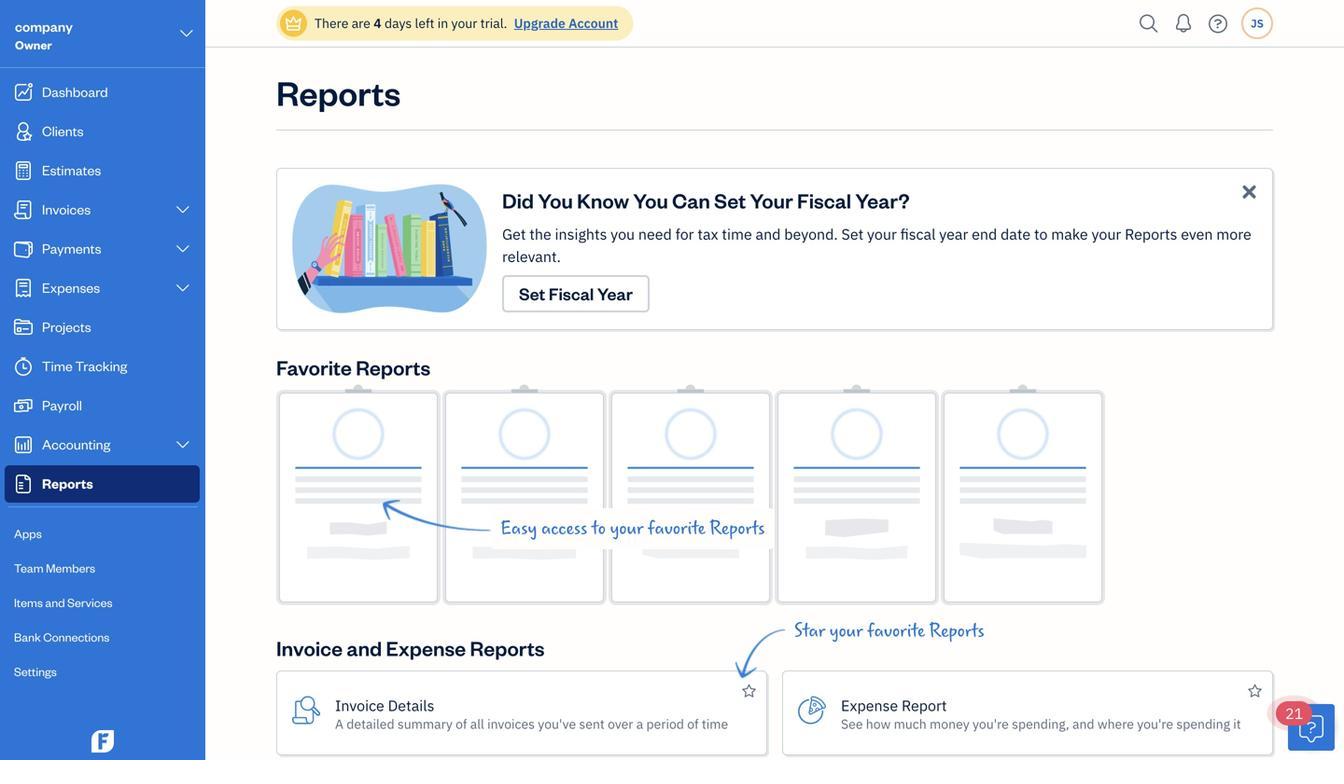 Task type: describe. For each thing, give the bounding box(es) containing it.
invoice details a detailed summary of all invoices you've sent over a period of time
[[335, 696, 728, 733]]

for
[[675, 225, 694, 244]]

21 button
[[1276, 702, 1335, 751]]

your
[[750, 187, 793, 214]]

update favorite status for invoice details image
[[742, 681, 756, 703]]

chevron large down image for expenses
[[174, 281, 191, 296]]

2 you from the left
[[633, 187, 668, 214]]

favorite inside 'star your favorite reports invoice and expense reports'
[[867, 622, 925, 642]]

report image
[[12, 475, 35, 494]]

time inside invoice details a detailed summary of all invoices you've sent over a period of time
[[702, 716, 728, 733]]

payments
[[42, 239, 101, 257]]

in
[[438, 14, 448, 32]]

and inside 'star your favorite reports invoice and expense reports'
[[347, 635, 382, 662]]

year?
[[855, 187, 910, 214]]

reports inside main element
[[42, 475, 93, 492]]

tracking
[[75, 357, 127, 375]]

search image
[[1134, 10, 1164, 38]]

can
[[672, 187, 710, 214]]

left
[[415, 14, 435, 32]]

settings link
[[5, 656, 200, 689]]

bank connections
[[14, 630, 110, 645]]

details
[[388, 696, 434, 716]]

dashboard image
[[12, 83, 35, 102]]

fiscal
[[901, 225, 936, 244]]

clients link
[[5, 113, 200, 150]]

time inside get the insights you need for tax time and beyond. set your fiscal year end date to make your reports even more relevant.
[[722, 225, 752, 244]]

1 you from the left
[[538, 187, 573, 214]]

connections
[[43, 630, 110, 645]]

team
[[14, 561, 43, 576]]

days
[[385, 14, 412, 32]]

bank
[[14, 630, 41, 645]]

apps
[[14, 526, 42, 541]]

team members link
[[5, 553, 200, 585]]

year
[[597, 283, 633, 305]]

company
[[15, 17, 73, 35]]

and inside get the insights you need for tax time and beyond. set your fiscal year end date to make your reports even more relevant.
[[756, 225, 781, 244]]

expense image
[[12, 279, 35, 298]]

even
[[1181, 225, 1213, 244]]

set inside get the insights you need for tax time and beyond. set your fiscal year end date to make your reports even more relevant.
[[842, 225, 864, 244]]

company owner
[[15, 17, 73, 52]]

star your favorite reports invoice and expense reports
[[276, 622, 985, 662]]

apps link
[[5, 518, 200, 551]]

invoices link
[[5, 191, 200, 229]]

account
[[569, 14, 618, 32]]

notifications image
[[1169, 5, 1199, 42]]

resource center badge image
[[1288, 705, 1335, 751]]

items and services
[[14, 595, 113, 611]]

time tracking link
[[5, 348, 200, 386]]

expense inside 'star your favorite reports invoice and expense reports'
[[386, 635, 466, 662]]

favorite
[[276, 354, 352, 381]]

relevant.
[[502, 247, 561, 267]]

over
[[608, 716, 633, 733]]

owner
[[15, 37, 52, 52]]

where
[[1098, 716, 1134, 733]]

favorite reports
[[276, 354, 431, 381]]

payroll link
[[5, 387, 200, 425]]

1 of from the left
[[456, 716, 467, 733]]

upgrade account link
[[510, 14, 618, 32]]

there
[[315, 14, 349, 32]]

star
[[794, 622, 825, 642]]

end
[[972, 225, 997, 244]]

it
[[1233, 716, 1241, 733]]

accounting link
[[5, 427, 200, 464]]

accounting
[[42, 435, 110, 453]]

project image
[[12, 318, 35, 337]]

js button
[[1242, 7, 1273, 39]]

close image
[[1239, 181, 1260, 203]]

invoices
[[487, 716, 535, 733]]

go to help image
[[1203, 10, 1233, 38]]

0 vertical spatial chevron large down image
[[178, 22, 195, 45]]

know
[[577, 187, 629, 214]]

client image
[[12, 122, 35, 141]]

dashboard link
[[5, 74, 200, 111]]

a
[[335, 716, 344, 733]]

get
[[502, 225, 526, 244]]

make
[[1051, 225, 1088, 244]]

date
[[1001, 225, 1031, 244]]

set fiscal year button
[[502, 275, 650, 313]]

beyond.
[[784, 225, 838, 244]]

money image
[[12, 397, 35, 415]]

reports inside get the insights you need for tax time and beyond. set your fiscal year end date to make your reports even more relevant.
[[1125, 225, 1178, 244]]

0 vertical spatial set
[[714, 187, 746, 214]]

items
[[14, 595, 43, 611]]

1 vertical spatial to
[[592, 519, 606, 540]]

upgrade
[[514, 14, 566, 32]]

did
[[502, 187, 534, 214]]

freshbooks image
[[88, 731, 118, 753]]

projects
[[42, 318, 91, 336]]

easy access to your favorite reports
[[500, 519, 765, 540]]

and inside the items and services link
[[45, 595, 65, 611]]



Task type: vqa. For each thing, say whether or not it's contained in the screenshot.
CONNECTIONS
yes



Task type: locate. For each thing, give the bounding box(es) containing it.
set inside button
[[519, 283, 545, 305]]

chart image
[[12, 436, 35, 455]]

1 you're from the left
[[973, 716, 1009, 733]]

0 vertical spatial fiscal
[[797, 187, 851, 214]]

and left where
[[1073, 716, 1095, 733]]

1 horizontal spatial set
[[714, 187, 746, 214]]

0 vertical spatial time
[[722, 225, 752, 244]]

your down year?
[[867, 225, 897, 244]]

chevron large down image for payments
[[174, 242, 191, 257]]

trial.
[[480, 14, 507, 32]]

access
[[541, 519, 588, 540]]

time
[[42, 357, 73, 375]]

payroll
[[42, 396, 82, 414]]

0 horizontal spatial expense
[[386, 635, 466, 662]]

payments link
[[5, 231, 200, 268]]

chevron large down image up expenses link
[[174, 242, 191, 257]]

1 horizontal spatial to
[[1034, 225, 1048, 244]]

set right beyond.
[[842, 225, 864, 244]]

set fiscal year
[[519, 283, 633, 305]]

clients
[[42, 122, 84, 140]]

0 vertical spatial to
[[1034, 225, 1048, 244]]

of right period
[[687, 716, 699, 733]]

and
[[756, 225, 781, 244], [45, 595, 65, 611], [347, 635, 382, 662], [1073, 716, 1095, 733]]

reports
[[276, 70, 401, 114], [1125, 225, 1178, 244], [356, 354, 431, 381], [42, 475, 93, 492], [710, 519, 765, 540], [930, 622, 985, 642], [470, 635, 545, 662]]

21
[[1285, 704, 1303, 724]]

you've
[[538, 716, 576, 733]]

did you know you can set your fiscal year?
[[502, 187, 910, 214]]

time tracking
[[42, 357, 127, 375]]

fiscal left year
[[549, 283, 594, 305]]

2 of from the left
[[687, 716, 699, 733]]

0 vertical spatial chevron large down image
[[174, 242, 191, 257]]

need
[[638, 225, 672, 244]]

your right access
[[610, 519, 644, 540]]

1 vertical spatial chevron large down image
[[174, 281, 191, 296]]

1 horizontal spatial expense
[[841, 696, 898, 716]]

much
[[894, 716, 927, 733]]

1 vertical spatial favorite
[[867, 622, 925, 642]]

time right tax
[[722, 225, 752, 244]]

0 horizontal spatial you
[[538, 187, 573, 214]]

0 vertical spatial expense
[[386, 635, 466, 662]]

timer image
[[12, 358, 35, 376]]

you up the
[[538, 187, 573, 214]]

your inside 'star your favorite reports invoice and expense reports'
[[830, 622, 863, 642]]

summary
[[398, 716, 453, 733]]

0 horizontal spatial favorite
[[648, 519, 706, 540]]

estimates link
[[5, 152, 200, 190]]

0 horizontal spatial you're
[[973, 716, 1009, 733]]

1 vertical spatial invoice
[[335, 696, 384, 716]]

invoice inside 'star your favorite reports invoice and expense reports'
[[276, 635, 343, 662]]

invoice image
[[12, 201, 35, 219]]

detailed
[[347, 716, 395, 733]]

0 vertical spatial favorite
[[648, 519, 706, 540]]

to right date
[[1034, 225, 1048, 244]]

to inside get the insights you need for tax time and beyond. set your fiscal year end date to make your reports even more relevant.
[[1034, 225, 1048, 244]]

1 horizontal spatial favorite
[[867, 622, 925, 642]]

expense inside expense report see how much money you're spending, and where you're spending it
[[841, 696, 898, 716]]

invoices
[[42, 200, 91, 218]]

invoice left details
[[335, 696, 384, 716]]

services
[[67, 595, 113, 611]]

year
[[939, 225, 968, 244]]

1 vertical spatial fiscal
[[549, 283, 594, 305]]

chevron large down image
[[178, 22, 195, 45], [174, 203, 191, 218]]

payment image
[[12, 240, 35, 259]]

3 chevron large down image from the top
[[174, 438, 191, 453]]

of left 'all'
[[456, 716, 467, 733]]

2 vertical spatial set
[[519, 283, 545, 305]]

chevron large down image for accounting
[[174, 438, 191, 453]]

your right make
[[1092, 225, 1121, 244]]

and inside expense report see how much money you're spending, and where you're spending it
[[1073, 716, 1095, 733]]

1 horizontal spatial of
[[687, 716, 699, 733]]

and up detailed
[[347, 635, 382, 662]]

team members
[[14, 561, 95, 576]]

estimates
[[42, 161, 101, 179]]

chevron large down image
[[174, 242, 191, 257], [174, 281, 191, 296], [174, 438, 191, 453]]

1 horizontal spatial you're
[[1137, 716, 1174, 733]]

2 chevron large down image from the top
[[174, 281, 191, 296]]

1 vertical spatial chevron large down image
[[174, 203, 191, 218]]

you
[[611, 225, 635, 244]]

expense report see how much money you're spending, and where you're spending it
[[841, 696, 1241, 733]]

invoice up a
[[276, 635, 343, 662]]

set
[[714, 187, 746, 214], [842, 225, 864, 244], [519, 283, 545, 305]]

settings
[[14, 664, 57, 680]]

reports link
[[5, 466, 200, 503]]

0 horizontal spatial to
[[592, 519, 606, 540]]

update favorite status for expense report image
[[1248, 681, 1262, 703]]

tax
[[698, 225, 718, 244]]

of
[[456, 716, 467, 733], [687, 716, 699, 733]]

did you know you can set your fiscal year? image
[[292, 184, 502, 315]]

expenses
[[42, 279, 100, 296]]

2 horizontal spatial set
[[842, 225, 864, 244]]

members
[[46, 561, 95, 576]]

expense left report at the right bottom of the page
[[841, 696, 898, 716]]

period
[[646, 716, 684, 733]]

your
[[451, 14, 477, 32], [867, 225, 897, 244], [1092, 225, 1121, 244], [610, 519, 644, 540], [830, 622, 863, 642]]

and right items
[[45, 595, 65, 611]]

your right star at the bottom right
[[830, 622, 863, 642]]

your right in at the top of the page
[[451, 14, 477, 32]]

how
[[866, 716, 891, 733]]

you're right the money
[[973, 716, 1009, 733]]

money
[[930, 716, 970, 733]]

4
[[374, 14, 381, 32]]

all
[[470, 716, 484, 733]]

you're right where
[[1137, 716, 1174, 733]]

you up need
[[633, 187, 668, 214]]

1 vertical spatial set
[[842, 225, 864, 244]]

expense
[[386, 635, 466, 662], [841, 696, 898, 716]]

main element
[[0, 0, 252, 761]]

crown image
[[284, 14, 303, 33]]

spending
[[1177, 716, 1230, 733]]

expenses link
[[5, 270, 200, 307]]

2 you're from the left
[[1137, 716, 1174, 733]]

to right access
[[592, 519, 606, 540]]

bank connections link
[[5, 622, 200, 654]]

are
[[352, 14, 371, 32]]

time right period
[[702, 716, 728, 733]]

js
[[1251, 16, 1264, 31]]

easy
[[500, 519, 537, 540]]

spending,
[[1012, 716, 1070, 733]]

chevron large down image down payroll link
[[174, 438, 191, 453]]

0 horizontal spatial fiscal
[[549, 283, 594, 305]]

invoice inside invoice details a detailed summary of all invoices you've sent over a period of time
[[335, 696, 384, 716]]

1 vertical spatial time
[[702, 716, 728, 733]]

1 horizontal spatial you
[[633, 187, 668, 214]]

there are 4 days left in your trial. upgrade account
[[315, 14, 618, 32]]

see
[[841, 716, 863, 733]]

estimate image
[[12, 162, 35, 180]]

chevron large down image inside expenses link
[[174, 281, 191, 296]]

1 horizontal spatial fiscal
[[797, 187, 851, 214]]

report
[[902, 696, 947, 716]]

chevron large down image up projects link
[[174, 281, 191, 296]]

0 vertical spatial invoice
[[276, 635, 343, 662]]

set down 'relevant.'
[[519, 283, 545, 305]]

0 horizontal spatial set
[[519, 283, 545, 305]]

sent
[[579, 716, 605, 733]]

set right can
[[714, 187, 746, 214]]

insights
[[555, 225, 607, 244]]

0 horizontal spatial of
[[456, 716, 467, 733]]

get the insights you need for tax time and beyond. set your fiscal year end date to make your reports even more relevant.
[[502, 225, 1252, 267]]

fiscal up beyond.
[[797, 187, 851, 214]]

2 vertical spatial chevron large down image
[[174, 438, 191, 453]]

the
[[530, 225, 552, 244]]

1 vertical spatial expense
[[841, 696, 898, 716]]

fiscal
[[797, 187, 851, 214], [549, 283, 594, 305]]

more
[[1217, 225, 1252, 244]]

expense up details
[[386, 635, 466, 662]]

1 chevron large down image from the top
[[174, 242, 191, 257]]

a
[[636, 716, 643, 733]]

fiscal inside button
[[549, 283, 594, 305]]

and down your
[[756, 225, 781, 244]]

items and services link
[[5, 587, 200, 620]]



